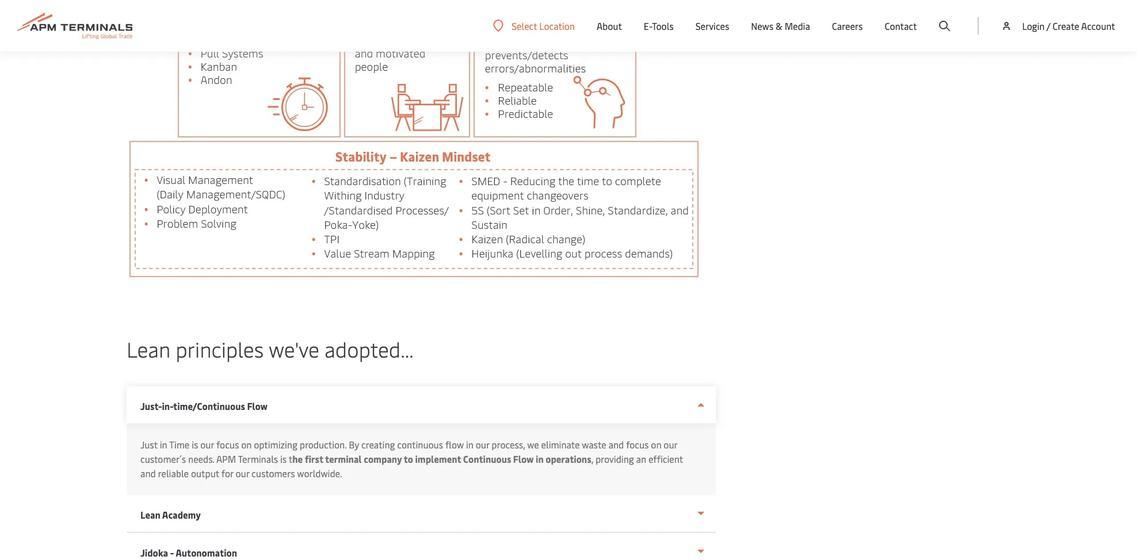Task type: locate. For each thing, give the bounding box(es) containing it.
1 vertical spatial flow
[[513, 453, 534, 466]]

adopted...
[[325, 335, 414, 363]]

our
[[201, 439, 214, 451], [476, 439, 490, 451], [664, 439, 678, 451], [236, 468, 249, 480]]

is
[[192, 439, 198, 451], [280, 453, 287, 466]]

1 vertical spatial lean
[[140, 509, 161, 522]]

just
[[140, 439, 158, 451]]

login / create account
[[1023, 20, 1116, 32]]

in right flow
[[466, 439, 474, 451]]

lean for lean academy
[[140, 509, 161, 522]]

providing
[[596, 453, 634, 466]]

continuous
[[397, 439, 443, 451]]

1 vertical spatial and
[[140, 468, 156, 480]]

first
[[305, 453, 323, 466]]

on up efficient
[[651, 439, 662, 451]]

lean for lean principles we've adopted...
[[127, 335, 170, 363]]

1 horizontal spatial is
[[280, 453, 287, 466]]

and up "providing"
[[609, 439, 624, 451]]

focus up apm
[[216, 439, 239, 451]]

login / create account link
[[1002, 0, 1116, 52]]

about button
[[597, 0, 622, 52]]

just in time is our focus on optimizing production. by creating continuous flow in our process, we eliminate waste and focus on our customer´s needs. apm terminals is t
[[140, 439, 678, 466]]

operations
[[546, 453, 592, 466]]

wow house image
[[127, 0, 701, 280]]

lean
[[127, 335, 170, 363], [140, 509, 161, 522]]

we
[[528, 439, 539, 451]]

, providing an efficient and reliable output for our customers worldwide.
[[140, 453, 684, 480]]

worldwide.
[[297, 468, 342, 480]]

news & media button
[[752, 0, 811, 52]]

apm
[[216, 453, 236, 466]]

just-
[[140, 400, 162, 413]]

our up continuous
[[476, 439, 490, 451]]

focus
[[216, 439, 239, 451], [627, 439, 649, 451]]

academy
[[162, 509, 201, 522]]

1 on from the left
[[241, 439, 252, 451]]

0 horizontal spatial on
[[241, 439, 252, 451]]

0 vertical spatial flow
[[247, 400, 268, 413]]

on
[[241, 439, 252, 451], [651, 439, 662, 451]]

flow
[[446, 439, 464, 451]]

0 vertical spatial and
[[609, 439, 624, 451]]

-
[[170, 547, 174, 560]]

optimizing
[[254, 439, 298, 451]]

and down customer´s
[[140, 468, 156, 480]]

focus up an
[[627, 439, 649, 451]]

lean inside lean academy dropdown button
[[140, 509, 161, 522]]

our up efficient
[[664, 439, 678, 451]]

our inside the , providing an efficient and reliable output for our customers worldwide.
[[236, 468, 249, 480]]

terminals
[[238, 453, 278, 466]]

services button
[[696, 0, 730, 52]]

in
[[160, 439, 167, 451], [466, 439, 474, 451], [536, 453, 544, 466]]

location
[[540, 19, 575, 32]]

flow inside just-in-time/continuous flow "dropdown button"
[[247, 400, 268, 413]]

0 horizontal spatial flow
[[247, 400, 268, 413]]

on up terminals
[[241, 439, 252, 451]]

and inside the , providing an efficient and reliable output for our customers worldwide.
[[140, 468, 156, 480]]

0 vertical spatial lean
[[127, 335, 170, 363]]

is right time
[[192, 439, 198, 451]]

1 horizontal spatial flow
[[513, 453, 534, 466]]

services
[[696, 20, 730, 32]]

our right for
[[236, 468, 249, 480]]

lean up just- in the left bottom of the page
[[127, 335, 170, 363]]

2 focus from the left
[[627, 439, 649, 451]]

lean left academy
[[140, 509, 161, 522]]

production.
[[300, 439, 347, 451]]

in down we
[[536, 453, 544, 466]]

1 horizontal spatial and
[[609, 439, 624, 451]]

0 horizontal spatial in
[[160, 439, 167, 451]]

just-in-time/continuous flow element
[[127, 424, 716, 496]]

and inside just in time is our focus on optimizing production. by creating continuous flow in our process, we eliminate waste and focus on our customer´s needs. apm terminals is t
[[609, 439, 624, 451]]

is left t
[[280, 453, 287, 466]]

time/continuous
[[173, 400, 245, 413]]

our up the needs.
[[201, 439, 214, 451]]

e-tools button
[[644, 0, 674, 52]]

in up customer´s
[[160, 439, 167, 451]]

flow up optimizing at the bottom left of page
[[247, 400, 268, 413]]

he
[[293, 453, 303, 466]]

flow down we
[[513, 453, 534, 466]]

0 vertical spatial is
[[192, 439, 198, 451]]

to
[[404, 453, 413, 466]]

customers
[[252, 468, 295, 480]]

reliable
[[158, 468, 189, 480]]

1 horizontal spatial focus
[[627, 439, 649, 451]]

terminal
[[325, 453, 362, 466]]

1 horizontal spatial in
[[466, 439, 474, 451]]

about
[[597, 20, 622, 32]]

jidoka
[[140, 547, 168, 560]]

&
[[776, 20, 783, 32]]

and
[[609, 439, 624, 451], [140, 468, 156, 480]]

flow
[[247, 400, 268, 413], [513, 453, 534, 466]]

0 horizontal spatial focus
[[216, 439, 239, 451]]

careers
[[832, 20, 863, 32]]

1 horizontal spatial on
[[651, 439, 662, 451]]

0 horizontal spatial and
[[140, 468, 156, 480]]



Task type: describe. For each thing, give the bounding box(es) containing it.
just-in-time/continuous flow button
[[127, 387, 716, 424]]

waste
[[582, 439, 607, 451]]

we've
[[269, 335, 319, 363]]

process,
[[492, 439, 525, 451]]

contact
[[885, 20, 917, 32]]

account
[[1082, 20, 1116, 32]]

lean principles we've adopted...
[[127, 335, 414, 363]]

he first terminal company to implement continuous flow in operations
[[293, 453, 592, 466]]

0 horizontal spatial is
[[192, 439, 198, 451]]

lean academy button
[[127, 496, 716, 534]]

create
[[1053, 20, 1080, 32]]

jidoka - autonomation
[[140, 547, 237, 560]]

autonomation
[[176, 547, 237, 560]]

,
[[592, 453, 594, 466]]

news
[[752, 20, 774, 32]]

contact button
[[885, 0, 917, 52]]

by
[[349, 439, 359, 451]]

time
[[169, 439, 190, 451]]

news & media
[[752, 20, 811, 32]]

1 vertical spatial is
[[280, 453, 287, 466]]

flow inside "just-in-time/continuous flow" element
[[513, 453, 534, 466]]

select location
[[512, 19, 575, 32]]

media
[[785, 20, 811, 32]]

login
[[1023, 20, 1045, 32]]

e-
[[644, 20, 652, 32]]

creating
[[362, 439, 395, 451]]

needs.
[[188, 453, 215, 466]]

just-in-time/continuous flow
[[140, 400, 268, 413]]

1 focus from the left
[[216, 439, 239, 451]]

select
[[512, 19, 537, 32]]

t
[[289, 453, 293, 466]]

select location button
[[494, 19, 575, 32]]

2 horizontal spatial in
[[536, 453, 544, 466]]

implement
[[415, 453, 461, 466]]

company
[[364, 453, 402, 466]]

customer´s
[[140, 453, 186, 466]]

2 on from the left
[[651, 439, 662, 451]]

output
[[191, 468, 219, 480]]

tools
[[652, 20, 674, 32]]

in-
[[162, 400, 173, 413]]

continuous
[[463, 453, 511, 466]]

efficient
[[649, 453, 684, 466]]

careers button
[[832, 0, 863, 52]]

lean academy
[[140, 509, 201, 522]]

e-tools
[[644, 20, 674, 32]]

eliminate
[[542, 439, 580, 451]]

principles
[[176, 335, 264, 363]]

for
[[222, 468, 234, 480]]

an
[[637, 453, 647, 466]]

/
[[1047, 20, 1051, 32]]

jidoka - autonomation button
[[127, 534, 716, 561]]



Task type: vqa. For each thing, say whether or not it's contained in the screenshot.
Service
no



